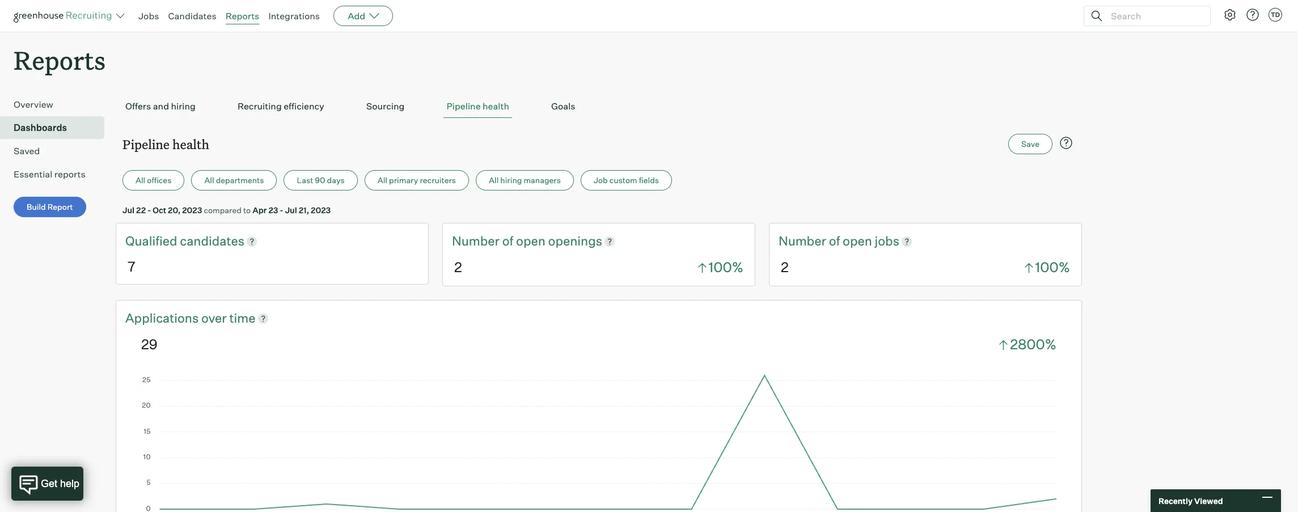 Task type: describe. For each thing, give the bounding box(es) containing it.
jobs link
[[138, 10, 159, 22]]

recently viewed
[[1159, 496, 1223, 506]]

of link for jobs
[[829, 233, 843, 250]]

all hiring managers
[[489, 175, 561, 185]]

number for openings
[[452, 233, 500, 249]]

saved link
[[14, 144, 100, 158]]

reports link
[[226, 10, 259, 22]]

all for all hiring managers
[[489, 175, 499, 185]]

save
[[1022, 139, 1040, 149]]

21,
[[299, 205, 309, 215]]

to
[[243, 205, 251, 215]]

essential reports link
[[14, 167, 100, 181]]

fields
[[639, 175, 659, 185]]

time link
[[229, 310, 256, 327]]

job
[[594, 175, 608, 185]]

29
[[141, 336, 158, 353]]

all for all primary recruiters
[[378, 175, 387, 185]]

time
[[229, 310, 256, 326]]

pipeline health button
[[444, 95, 512, 118]]

goals
[[551, 101, 575, 112]]

build report button
[[14, 197, 86, 217]]

all departments
[[204, 175, 264, 185]]

1 2023 from the left
[[182, 205, 202, 215]]

all primary recruiters button
[[365, 170, 469, 191]]

Search text field
[[1108, 8, 1200, 24]]

qualified link
[[125, 233, 180, 250]]

xychart image
[[141, 372, 1057, 512]]

pipeline inside button
[[447, 101, 481, 112]]

1 horizontal spatial reports
[[226, 10, 259, 22]]

offers and hiring
[[125, 101, 196, 112]]

jul 22 - oct 20, 2023 compared to apr 23 - jul 21, 2023
[[123, 205, 331, 215]]

build
[[27, 202, 46, 212]]

essential reports
[[14, 169, 85, 180]]

departments
[[216, 175, 264, 185]]

2 2023 from the left
[[311, 205, 331, 215]]

greenhouse recruiting image
[[14, 9, 116, 23]]

add
[[348, 10, 365, 22]]

overview link
[[14, 98, 100, 111]]

all hiring managers button
[[476, 170, 574, 191]]

100% for openings
[[709, 259, 744, 276]]

build report
[[27, 202, 73, 212]]

openings link
[[548, 233, 602, 250]]

health inside button
[[483, 101, 509, 112]]

number of open for openings
[[452, 233, 548, 249]]

last 90 days
[[297, 175, 345, 185]]

oct
[[153, 205, 166, 215]]

add button
[[334, 6, 393, 26]]

applications
[[125, 310, 199, 326]]

recruiters
[[420, 175, 456, 185]]

jobs
[[138, 10, 159, 22]]

candidates
[[168, 10, 216, 22]]

0 horizontal spatial health
[[172, 136, 209, 153]]

of for jobs
[[829, 233, 840, 249]]

offers
[[125, 101, 151, 112]]

integrations link
[[269, 10, 320, 22]]

report
[[47, 202, 73, 212]]

open for openings
[[516, 233, 546, 249]]

integrations
[[269, 10, 320, 22]]

reports
[[54, 169, 85, 180]]

sourcing
[[366, 101, 405, 112]]

managers
[[524, 175, 561, 185]]

apr
[[253, 205, 267, 215]]

overview
[[14, 99, 53, 110]]

1 - from the left
[[147, 205, 151, 215]]

goals button
[[549, 95, 578, 118]]

and
[[153, 101, 169, 112]]

all primary recruiters
[[378, 175, 456, 185]]

dashboards
[[14, 122, 67, 133]]

open link for jobs
[[843, 233, 875, 250]]

offices
[[147, 175, 172, 185]]

22
[[136, 205, 146, 215]]

all offices button
[[123, 170, 185, 191]]

save button
[[1009, 134, 1053, 154]]

candidates link
[[180, 233, 245, 250]]

number link for openings
[[452, 233, 502, 250]]

jobs
[[875, 233, 900, 249]]

tab list containing offers and hiring
[[123, 95, 1076, 118]]

23
[[269, 205, 278, 215]]

pipeline health inside pipeline health button
[[447, 101, 509, 112]]

2 for jobs
[[781, 259, 789, 276]]



Task type: vqa. For each thing, say whether or not it's contained in the screenshot.
All for All offices
yes



Task type: locate. For each thing, give the bounding box(es) containing it.
all inside button
[[489, 175, 499, 185]]

number of open for jobs
[[779, 233, 875, 249]]

primary
[[389, 175, 418, 185]]

faq image
[[1060, 136, 1073, 150]]

recruiting efficiency
[[238, 101, 324, 112]]

open
[[516, 233, 546, 249], [843, 233, 872, 249]]

jul left 22
[[123, 205, 134, 215]]

2 for openings
[[454, 259, 462, 276]]

100%
[[709, 259, 744, 276], [1036, 259, 1070, 276]]

0 horizontal spatial of
[[502, 233, 514, 249]]

2 number link from the left
[[779, 233, 829, 250]]

2 number from the left
[[779, 233, 826, 249]]

0 horizontal spatial reports
[[14, 43, 106, 77]]

all left departments
[[204, 175, 214, 185]]

2 all from the left
[[204, 175, 214, 185]]

1 horizontal spatial of
[[829, 233, 840, 249]]

open link
[[516, 233, 548, 250], [843, 233, 875, 250]]

all
[[136, 175, 145, 185], [204, 175, 214, 185], [378, 175, 387, 185], [489, 175, 499, 185]]

0 vertical spatial hiring
[[171, 101, 196, 112]]

0 vertical spatial health
[[483, 101, 509, 112]]

1 vertical spatial reports
[[14, 43, 106, 77]]

0 vertical spatial pipeline
[[447, 101, 481, 112]]

0 horizontal spatial 2
[[454, 259, 462, 276]]

td button
[[1269, 8, 1283, 22]]

0 horizontal spatial of link
[[502, 233, 516, 250]]

0 horizontal spatial open link
[[516, 233, 548, 250]]

open for jobs
[[843, 233, 872, 249]]

1 vertical spatial hiring
[[501, 175, 522, 185]]

1 horizontal spatial -
[[280, 205, 283, 215]]

1 100% from the left
[[709, 259, 744, 276]]

20,
[[168, 205, 181, 215]]

hiring left the managers
[[501, 175, 522, 185]]

2 number of open from the left
[[779, 233, 875, 249]]

1 horizontal spatial open
[[843, 233, 872, 249]]

td button
[[1267, 6, 1285, 24]]

custom
[[610, 175, 637, 185]]

1 number of open from the left
[[452, 233, 548, 249]]

essential
[[14, 169, 52, 180]]

candidates link
[[168, 10, 216, 22]]

all left the managers
[[489, 175, 499, 185]]

hiring inside button
[[501, 175, 522, 185]]

number
[[452, 233, 500, 249], [779, 233, 826, 249]]

90
[[315, 175, 325, 185]]

applications over
[[125, 310, 229, 326]]

job custom fields
[[594, 175, 659, 185]]

jul left 21,
[[285, 205, 297, 215]]

- right 22
[[147, 205, 151, 215]]

0 horizontal spatial 100%
[[709, 259, 744, 276]]

number of open
[[452, 233, 548, 249], [779, 233, 875, 249]]

sourcing button
[[363, 95, 408, 118]]

jobs link
[[875, 233, 900, 250]]

all left offices
[[136, 175, 145, 185]]

recruiting efficiency button
[[235, 95, 327, 118]]

number for jobs
[[779, 233, 826, 249]]

number link for jobs
[[779, 233, 829, 250]]

over
[[201, 310, 227, 326]]

2
[[454, 259, 462, 276], [781, 259, 789, 276]]

0 vertical spatial reports
[[226, 10, 259, 22]]

2 open link from the left
[[843, 233, 875, 250]]

efficiency
[[284, 101, 324, 112]]

reports
[[226, 10, 259, 22], [14, 43, 106, 77]]

0 horizontal spatial number of open
[[452, 233, 548, 249]]

candidates
[[180, 233, 245, 249]]

1 horizontal spatial 2023
[[311, 205, 331, 215]]

0 horizontal spatial jul
[[123, 205, 134, 215]]

2 - from the left
[[280, 205, 283, 215]]

1 horizontal spatial number link
[[779, 233, 829, 250]]

100% for jobs
[[1036, 259, 1070, 276]]

all offices
[[136, 175, 172, 185]]

1 2 from the left
[[454, 259, 462, 276]]

1 of link from the left
[[502, 233, 516, 250]]

hiring inside button
[[171, 101, 196, 112]]

2023 right 20,
[[182, 205, 202, 215]]

all departments button
[[191, 170, 277, 191]]

1 number link from the left
[[452, 233, 502, 250]]

pipeline health
[[447, 101, 509, 112], [123, 136, 209, 153]]

1 all from the left
[[136, 175, 145, 185]]

1 horizontal spatial hiring
[[501, 175, 522, 185]]

0 horizontal spatial number link
[[452, 233, 502, 250]]

1 horizontal spatial of link
[[829, 233, 843, 250]]

2023 right 21,
[[311, 205, 331, 215]]

saved
[[14, 145, 40, 157]]

0 horizontal spatial pipeline health
[[123, 136, 209, 153]]

pipeline
[[447, 101, 481, 112], [123, 136, 170, 153]]

1 number from the left
[[452, 233, 500, 249]]

open link for openings
[[516, 233, 548, 250]]

2 2 from the left
[[781, 259, 789, 276]]

1 horizontal spatial health
[[483, 101, 509, 112]]

all left primary
[[378, 175, 387, 185]]

dashboards link
[[14, 121, 100, 135]]

days
[[327, 175, 345, 185]]

of for openings
[[502, 233, 514, 249]]

1 open from the left
[[516, 233, 546, 249]]

1 horizontal spatial number of open
[[779, 233, 875, 249]]

3 all from the left
[[378, 175, 387, 185]]

2800%
[[1010, 336, 1057, 353]]

2 of link from the left
[[829, 233, 843, 250]]

2023
[[182, 205, 202, 215], [311, 205, 331, 215]]

recruiting
[[238, 101, 282, 112]]

last
[[297, 175, 313, 185]]

2 jul from the left
[[285, 205, 297, 215]]

compared
[[204, 205, 242, 215]]

td
[[1271, 11, 1280, 19]]

0 horizontal spatial hiring
[[171, 101, 196, 112]]

last 90 days button
[[284, 170, 358, 191]]

1 horizontal spatial 100%
[[1036, 259, 1070, 276]]

2 100% from the left
[[1036, 259, 1070, 276]]

recently
[[1159, 496, 1193, 506]]

all for all offices
[[136, 175, 145, 185]]

1 open link from the left
[[516, 233, 548, 250]]

1 horizontal spatial pipeline health
[[447, 101, 509, 112]]

of link for openings
[[502, 233, 516, 250]]

all inside button
[[204, 175, 214, 185]]

1 vertical spatial pipeline
[[123, 136, 170, 153]]

1 vertical spatial health
[[172, 136, 209, 153]]

all for all departments
[[204, 175, 214, 185]]

7
[[128, 258, 135, 275]]

1 horizontal spatial 2
[[781, 259, 789, 276]]

health
[[483, 101, 509, 112], [172, 136, 209, 153]]

applications link
[[125, 310, 201, 327]]

configure image
[[1224, 8, 1237, 22]]

1 of from the left
[[502, 233, 514, 249]]

2 of from the left
[[829, 233, 840, 249]]

viewed
[[1195, 496, 1223, 506]]

1 horizontal spatial open link
[[843, 233, 875, 250]]

0 horizontal spatial -
[[147, 205, 151, 215]]

hiring right the and
[[171, 101, 196, 112]]

1 horizontal spatial pipeline
[[447, 101, 481, 112]]

0 vertical spatial pipeline health
[[447, 101, 509, 112]]

qualified
[[125, 233, 180, 249]]

1 horizontal spatial jul
[[285, 205, 297, 215]]

jul
[[123, 205, 134, 215], [285, 205, 297, 215]]

-
[[147, 205, 151, 215], [280, 205, 283, 215]]

over link
[[201, 310, 229, 327]]

open left the openings
[[516, 233, 546, 249]]

offers and hiring button
[[123, 95, 198, 118]]

- right 23
[[280, 205, 283, 215]]

reports down greenhouse recruiting image
[[14, 43, 106, 77]]

open left jobs
[[843, 233, 872, 249]]

4 all from the left
[[489, 175, 499, 185]]

of link
[[502, 233, 516, 250], [829, 233, 843, 250]]

0 horizontal spatial number
[[452, 233, 500, 249]]

2 open from the left
[[843, 233, 872, 249]]

0 horizontal spatial 2023
[[182, 205, 202, 215]]

of
[[502, 233, 514, 249], [829, 233, 840, 249]]

tab list
[[123, 95, 1076, 118]]

job custom fields button
[[581, 170, 672, 191]]

reports right candidates link
[[226, 10, 259, 22]]

1 vertical spatial pipeline health
[[123, 136, 209, 153]]

0 horizontal spatial open
[[516, 233, 546, 249]]

0 horizontal spatial pipeline
[[123, 136, 170, 153]]

1 horizontal spatial number
[[779, 233, 826, 249]]

1 jul from the left
[[123, 205, 134, 215]]

openings
[[548, 233, 602, 249]]



